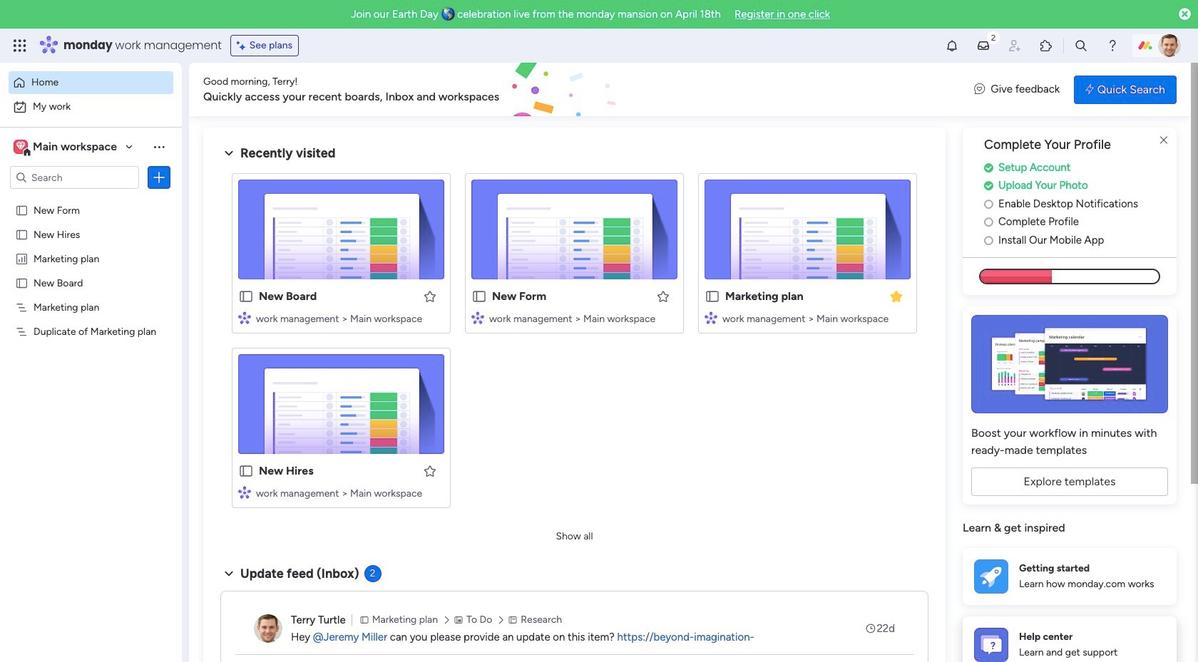 Task type: describe. For each thing, give the bounding box(es) containing it.
close recently visited image
[[220, 145, 238, 162]]

circle o image
[[984, 199, 994, 210]]

remove from favorites image
[[890, 289, 904, 304]]

2 vertical spatial option
[[0, 197, 182, 200]]

1 horizontal spatial terry turtle image
[[1158, 34, 1181, 57]]

1 check circle image from the top
[[984, 163, 994, 173]]

2 element
[[364, 566, 381, 583]]

notifications image
[[945, 39, 959, 53]]

0 vertical spatial public board image
[[15, 203, 29, 217]]

1 vertical spatial option
[[9, 96, 173, 118]]

1 circle o image from the top
[[984, 217, 994, 228]]

search everything image
[[1074, 39, 1089, 53]]

templates image image
[[976, 316, 1164, 414]]

add to favorites image
[[656, 289, 671, 304]]

getting started element
[[963, 548, 1177, 605]]

v2 user feedback image
[[975, 82, 985, 98]]

help center element
[[963, 617, 1177, 663]]

1 vertical spatial public board image
[[472, 289, 487, 305]]

monday marketplace image
[[1039, 39, 1054, 53]]

help image
[[1106, 39, 1120, 53]]

see plans image
[[237, 38, 249, 54]]

workspace selection element
[[14, 138, 119, 157]]



Task type: locate. For each thing, give the bounding box(es) containing it.
2 check circle image from the top
[[984, 181, 994, 191]]

1 horizontal spatial public board image
[[472, 289, 487, 305]]

option
[[9, 71, 173, 94], [9, 96, 173, 118], [0, 197, 182, 200]]

2 add to favorites image from the top
[[423, 464, 437, 478]]

select product image
[[13, 39, 27, 53]]

1 add to favorites image from the top
[[423, 289, 437, 304]]

1 vertical spatial add to favorites image
[[423, 464, 437, 478]]

circle o image
[[984, 217, 994, 228], [984, 235, 994, 246]]

2 circle o image from the top
[[984, 235, 994, 246]]

1 vertical spatial terry turtle image
[[254, 615, 282, 643]]

2 image
[[987, 29, 1000, 45]]

check circle image
[[984, 163, 994, 173], [984, 181, 994, 191]]

1 vertical spatial check circle image
[[984, 181, 994, 191]]

add to favorites image
[[423, 289, 437, 304], [423, 464, 437, 478]]

0 horizontal spatial terry turtle image
[[254, 615, 282, 643]]

public board image
[[15, 203, 29, 217], [472, 289, 487, 305]]

list box
[[0, 195, 182, 536]]

close update feed (inbox) image
[[220, 566, 238, 583]]

0 vertical spatial terry turtle image
[[1158, 34, 1181, 57]]

quick search results list box
[[220, 162, 929, 526]]

update feed image
[[977, 39, 991, 53]]

Search in workspace field
[[30, 169, 119, 186]]

workspace image
[[14, 139, 28, 155]]

terry turtle image
[[1158, 34, 1181, 57], [254, 615, 282, 643]]

public dashboard image
[[15, 252, 29, 265]]

0 vertical spatial add to favorites image
[[423, 289, 437, 304]]

workspace image
[[16, 139, 26, 155]]

options image
[[152, 170, 166, 185]]

1 vertical spatial circle o image
[[984, 235, 994, 246]]

0 vertical spatial option
[[9, 71, 173, 94]]

0 vertical spatial circle o image
[[984, 217, 994, 228]]

v2 bolt switch image
[[1086, 82, 1094, 97]]

workspace options image
[[152, 140, 166, 154]]

dapulse x slim image
[[1156, 132, 1173, 149]]

public board image
[[15, 228, 29, 241], [15, 276, 29, 290], [238, 289, 254, 305], [705, 289, 720, 305], [238, 464, 254, 479]]

0 horizontal spatial public board image
[[15, 203, 29, 217]]

0 vertical spatial check circle image
[[984, 163, 994, 173]]



Task type: vqa. For each thing, say whether or not it's contained in the screenshot.
The V2 User Feedback icon
yes



